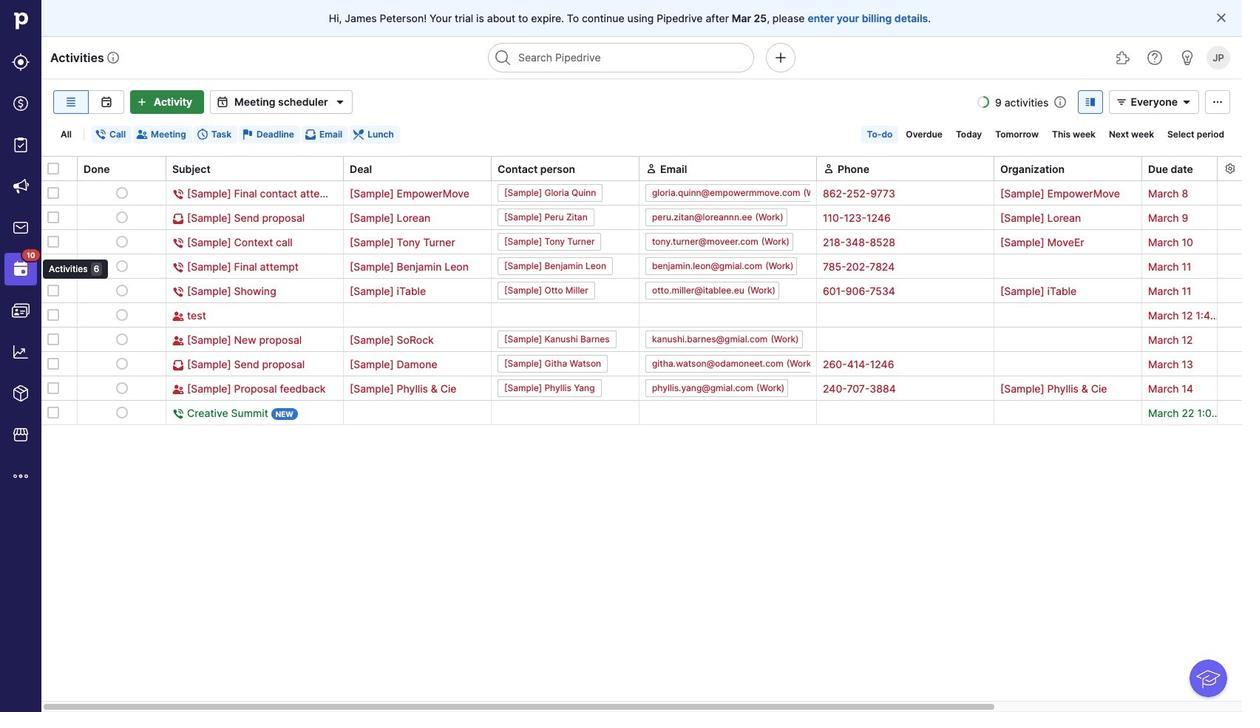 Task type: vqa. For each thing, say whether or not it's contained in the screenshot.
1st color undefined icon
no



Task type: locate. For each thing, give the bounding box(es) containing it.
row
[[41, 181, 1243, 206], [41, 205, 1243, 230], [41, 229, 1243, 255], [41, 254, 1243, 279], [41, 278, 1243, 303], [41, 303, 1243, 328], [41, 327, 1243, 352], [41, 351, 1243, 377], [41, 376, 1243, 401], [41, 400, 1243, 425]]

more image
[[12, 468, 30, 485]]

deals image
[[12, 95, 30, 112]]

color primary image
[[1216, 12, 1228, 24], [331, 93, 349, 111], [1179, 96, 1196, 108], [95, 129, 107, 141], [646, 162, 658, 174], [823, 162, 835, 174], [116, 187, 128, 199], [116, 212, 128, 223], [172, 213, 184, 225], [116, 236, 128, 248], [116, 260, 128, 272], [47, 285, 59, 297], [47, 334, 59, 346], [47, 358, 59, 370], [172, 384, 184, 396], [47, 407, 59, 419], [116, 407, 128, 419], [172, 409, 184, 420]]

Search Pipedrive field
[[488, 43, 755, 73]]

3 row from the top
[[41, 229, 1243, 255]]

0 vertical spatial choose a calling method image
[[882, 189, 894, 200]]

info image
[[1055, 96, 1067, 108]]

open details in full view image
[[1083, 96, 1100, 108]]

2 vertical spatial choose a calling method image
[[882, 237, 894, 249]]

color primary image
[[214, 96, 232, 108], [1114, 96, 1132, 108], [136, 129, 148, 141], [197, 129, 208, 141], [242, 129, 254, 141], [305, 129, 317, 141], [353, 129, 365, 141], [47, 163, 59, 175], [47, 187, 59, 199], [861, 189, 873, 200], [172, 189, 184, 201], [47, 212, 59, 223], [857, 213, 868, 225], [47, 236, 59, 248], [861, 237, 873, 249], [172, 238, 184, 249], [47, 260, 59, 272], [172, 262, 184, 274], [116, 285, 128, 297], [172, 286, 184, 298], [47, 309, 59, 321], [116, 309, 128, 321], [172, 311, 184, 323], [116, 334, 128, 346], [172, 335, 184, 347], [116, 358, 128, 370], [172, 360, 184, 372], [47, 382, 59, 394], [116, 382, 128, 394]]

6 row from the top
[[41, 303, 1243, 328]]

menu
[[0, 0, 108, 712]]

knowledge center bot, also known as kc bot is an onboarding assistant that allows you to see the list of onboarding items in one place for quick and easy reference. this improves your in-app experience. image
[[1191, 660, 1228, 698]]

2 row from the top
[[41, 205, 1243, 230]]

quick help image
[[1147, 49, 1164, 67]]

sales inbox image
[[12, 219, 30, 237]]

5 row from the top
[[41, 278, 1243, 303]]

1 vertical spatial choose a calling method image
[[877, 213, 889, 225]]

leads image
[[12, 53, 30, 71]]

menu item
[[0, 249, 41, 290]]

projects image
[[12, 136, 30, 154]]

grid
[[41, 155, 1243, 712]]

contacts image
[[12, 302, 30, 320]]

more actions image
[[1210, 96, 1227, 108]]

choose a calling method image
[[882, 189, 894, 200], [877, 213, 889, 225], [882, 237, 894, 249]]



Task type: describe. For each thing, give the bounding box(es) containing it.
list image
[[62, 96, 80, 108]]

10 row from the top
[[41, 400, 1243, 425]]

7 row from the top
[[41, 327, 1243, 352]]

marketplace image
[[12, 426, 30, 444]]

8 row from the top
[[41, 351, 1243, 377]]

choose a calling method image for first row from the top
[[882, 189, 894, 200]]

color primary inverted image
[[133, 96, 151, 108]]

insights image
[[12, 343, 30, 361]]

4 row from the top
[[41, 254, 1243, 279]]

info image
[[107, 52, 119, 64]]

choose a calling method image for third row
[[882, 237, 894, 249]]

home image
[[10, 10, 32, 32]]

sales assistant image
[[1179, 49, 1197, 67]]

products image
[[12, 385, 30, 402]]

9 row from the top
[[41, 376, 1243, 401]]

choose a calling method image for second row
[[877, 213, 889, 225]]

campaigns image
[[12, 178, 30, 195]]

color undefined image
[[12, 260, 30, 278]]

color secondary image
[[1225, 163, 1237, 175]]

1 row from the top
[[41, 181, 1243, 206]]

calendar image
[[97, 96, 115, 108]]

quick add image
[[772, 49, 790, 67]]



